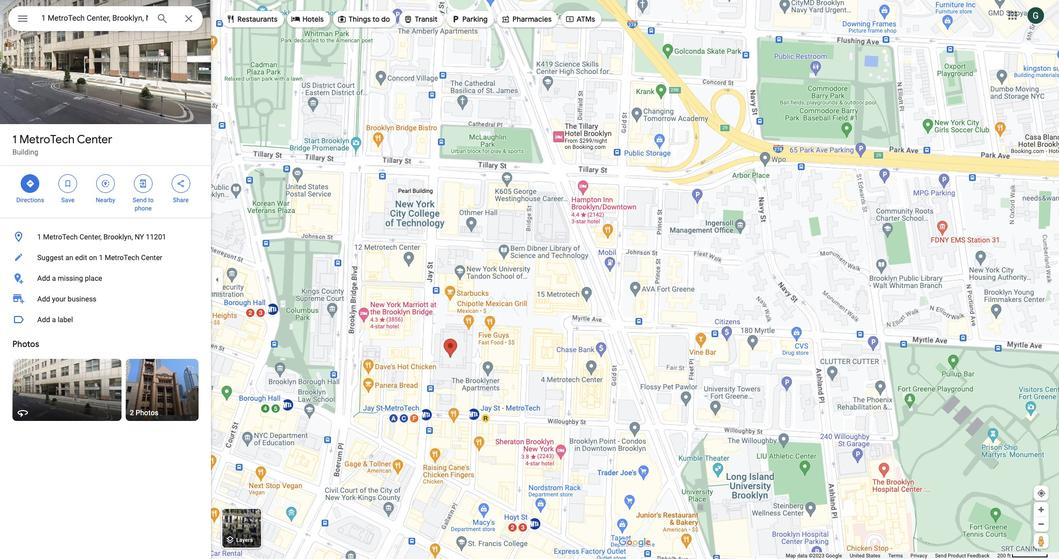 Task type: describe. For each thing, give the bounding box(es) containing it.
ny
[[135, 233, 144, 241]]

building
[[12, 148, 38, 156]]

1 for center,
[[37, 233, 41, 241]]

terms button
[[889, 553, 903, 559]]

add your business
[[37, 295, 97, 303]]

united states button
[[850, 553, 881, 559]]


[[501, 13, 511, 25]]

zoom out image
[[1038, 520, 1046, 528]]

200 ft button
[[998, 553, 1049, 559]]

suggest an edit on 1 metrotech center
[[37, 254, 162, 262]]

atms
[[577, 14, 595, 24]]

metrotech for center,
[[43, 233, 78, 241]]

1 metrotech center main content
[[0, 0, 211, 559]]

google maps element
[[0, 0, 1060, 559]]

center,
[[80, 233, 102, 241]]


[[176, 178, 186, 189]]

center inside 1 metrotech center building
[[77, 132, 112, 147]]

zoom in image
[[1038, 506, 1046, 514]]

privacy button
[[911, 553, 928, 559]]

send for send to phone
[[133, 197, 147, 204]]

metrotech for center
[[19, 132, 75, 147]]

 restaurants
[[226, 13, 278, 25]]

a for label
[[52, 316, 56, 324]]

 search field
[[8, 6, 203, 33]]

terms
[[889, 553, 903, 559]]

show street view coverage image
[[1034, 533, 1049, 549]]

label
[[58, 316, 73, 324]]

place
[[85, 274, 102, 282]]

united states
[[850, 553, 881, 559]]


[[337, 13, 347, 25]]

 parking
[[451, 13, 488, 25]]

nearby
[[96, 197, 115, 204]]

1 metrotech center, brooklyn, ny 11201 button
[[0, 227, 211, 247]]

restaurants
[[237, 14, 278, 24]]

 hotels
[[291, 13, 324, 25]]

footer inside google maps element
[[786, 553, 998, 559]]

add your business link
[[0, 289, 211, 309]]


[[565, 13, 575, 25]]

actions for 1 metrotech center region
[[0, 166, 211, 218]]


[[404, 13, 413, 25]]


[[101, 178, 110, 189]]

 atms
[[565, 13, 595, 25]]

feedback
[[968, 553, 990, 559]]

phone
[[135, 205, 152, 212]]

 transit
[[404, 13, 438, 25]]

an
[[65, 254, 73, 262]]

brooklyn,
[[104, 233, 133, 241]]

to inside  things to do
[[373, 14, 380, 24]]

things
[[349, 14, 371, 24]]

200 ft
[[998, 553, 1011, 559]]

1 for center
[[12, 132, 17, 147]]

add for add a label
[[37, 316, 50, 324]]

map data ©2023 google
[[786, 553, 842, 559]]

add a label
[[37, 316, 73, 324]]

send product feedback button
[[935, 553, 990, 559]]

1 inside suggest an edit on 1 metrotech center button
[[99, 254, 103, 262]]


[[139, 178, 148, 189]]

a for missing
[[52, 274, 56, 282]]

send product feedback
[[935, 553, 990, 559]]

none field inside 1 metrotech center, brooklyn, ny 11201 field
[[41, 12, 148, 24]]

layers
[[236, 537, 253, 544]]



Task type: vqa. For each thing, say whether or not it's contained in the screenshot.
1 stars, 102 reviews image
no



Task type: locate. For each thing, give the bounding box(es) containing it.
parking
[[463, 14, 488, 24]]

pharmacies
[[513, 14, 552, 24]]

2 horizontal spatial 1
[[99, 254, 103, 262]]

0 vertical spatial center
[[77, 132, 112, 147]]

1 vertical spatial photos
[[136, 409, 159, 417]]

1 vertical spatial add
[[37, 295, 50, 303]]

200
[[998, 553, 1006, 559]]

add for add your business
[[37, 295, 50, 303]]

0 vertical spatial add
[[37, 274, 50, 282]]

photos
[[12, 339, 39, 350], [136, 409, 159, 417]]

add a missing place button
[[0, 268, 211, 289]]

missing
[[58, 274, 83, 282]]

1 MetroTech Center, Brooklyn, NY 11201 field
[[8, 6, 203, 31]]

0 vertical spatial send
[[133, 197, 147, 204]]

send
[[133, 197, 147, 204], [935, 553, 947, 559]]

2 vertical spatial add
[[37, 316, 50, 324]]

send inside send to phone
[[133, 197, 147, 204]]

1 right on
[[99, 254, 103, 262]]

product
[[948, 553, 966, 559]]

0 vertical spatial photos
[[12, 339, 39, 350]]


[[17, 11, 29, 26]]

a left label
[[52, 316, 56, 324]]

save
[[61, 197, 75, 204]]

add a missing place
[[37, 274, 102, 282]]

add
[[37, 274, 50, 282], [37, 295, 50, 303], [37, 316, 50, 324]]

suggest
[[37, 254, 64, 262]]

add down suggest
[[37, 274, 50, 282]]


[[63, 178, 73, 189]]

None field
[[41, 12, 148, 24]]

share
[[173, 197, 189, 204]]

1 horizontal spatial center
[[141, 254, 162, 262]]

photos down add a label
[[12, 339, 39, 350]]

 pharmacies
[[501, 13, 552, 25]]

1 metrotech center building
[[12, 132, 112, 156]]

add for add a missing place
[[37, 274, 50, 282]]

2 photos button
[[126, 359, 199, 421]]

1
[[12, 132, 17, 147], [37, 233, 41, 241], [99, 254, 103, 262]]

1 horizontal spatial to
[[373, 14, 380, 24]]

0 horizontal spatial send
[[133, 197, 147, 204]]

center up 
[[77, 132, 112, 147]]

1 vertical spatial to
[[148, 197, 154, 204]]

a
[[52, 274, 56, 282], [52, 316, 56, 324]]

©2023
[[809, 553, 825, 559]]

0 vertical spatial metrotech
[[19, 132, 75, 147]]

0 horizontal spatial to
[[148, 197, 154, 204]]

show your location image
[[1037, 489, 1047, 498]]

to up phone
[[148, 197, 154, 204]]


[[226, 13, 235, 25]]

1 vertical spatial 1
[[37, 233, 41, 241]]

1 a from the top
[[52, 274, 56, 282]]

1 up suggest
[[37, 233, 41, 241]]

0 vertical spatial a
[[52, 274, 56, 282]]

1 metrotech center, brooklyn, ny 11201
[[37, 233, 166, 241]]

send for send product feedback
[[935, 553, 947, 559]]

1 vertical spatial a
[[52, 316, 56, 324]]

hotels
[[302, 14, 324, 24]]

send inside button
[[935, 553, 947, 559]]

1 horizontal spatial send
[[935, 553, 947, 559]]

ft
[[1008, 553, 1011, 559]]

states
[[866, 553, 881, 559]]

google
[[826, 553, 842, 559]]

0 horizontal spatial 1
[[12, 132, 17, 147]]

google account: greg robinson  
(robinsongreg175@gmail.com) image
[[1028, 7, 1045, 24]]

metrotech up building
[[19, 132, 75, 147]]

metrotech down brooklyn, on the top left
[[105, 254, 139, 262]]

0 horizontal spatial center
[[77, 132, 112, 147]]

metrotech
[[19, 132, 75, 147], [43, 233, 78, 241], [105, 254, 139, 262]]

edit
[[75, 254, 87, 262]]

map
[[786, 553, 796, 559]]

3 add from the top
[[37, 316, 50, 324]]

0 horizontal spatial photos
[[12, 339, 39, 350]]

2 a from the top
[[52, 316, 56, 324]]

to inside send to phone
[[148, 197, 154, 204]]

to
[[373, 14, 380, 24], [148, 197, 154, 204]]

1 vertical spatial send
[[935, 553, 947, 559]]

send to phone
[[133, 197, 154, 212]]

business
[[68, 295, 97, 303]]

11201
[[146, 233, 166, 241]]

1 horizontal spatial photos
[[136, 409, 159, 417]]

1 inside 1 metrotech center building
[[12, 132, 17, 147]]

transit
[[415, 14, 438, 24]]

data
[[798, 553, 808, 559]]

send left product
[[935, 553, 947, 559]]

2 add from the top
[[37, 295, 50, 303]]

send up phone
[[133, 197, 147, 204]]

add left your at the bottom of the page
[[37, 295, 50, 303]]

photos right 2
[[136, 409, 159, 417]]

add left label
[[37, 316, 50, 324]]


[[26, 178, 35, 189]]

on
[[89, 254, 97, 262]]

0 vertical spatial to
[[373, 14, 380, 24]]

directions
[[16, 197, 44, 204]]

photos inside button
[[136, 409, 159, 417]]

to left the do
[[373, 14, 380, 24]]

do
[[381, 14, 390, 24]]

footer
[[786, 553, 998, 559]]

center down the 11201 at the left of the page
[[141, 254, 162, 262]]

 things to do
[[337, 13, 390, 25]]

1 inside 1 metrotech center, brooklyn, ny 11201 button
[[37, 233, 41, 241]]

2 vertical spatial metrotech
[[105, 254, 139, 262]]

0 vertical spatial 1
[[12, 132, 17, 147]]

suggest an edit on 1 metrotech center button
[[0, 247, 211, 268]]

2 vertical spatial 1
[[99, 254, 103, 262]]

footer containing map data ©2023 google
[[786, 553, 998, 559]]

 button
[[8, 6, 37, 33]]

your
[[52, 295, 66, 303]]

metrotech up an
[[43, 233, 78, 241]]

center
[[77, 132, 112, 147], [141, 254, 162, 262]]

a left missing
[[52, 274, 56, 282]]


[[291, 13, 300, 25]]


[[451, 13, 461, 25]]

metrotech inside 1 metrotech center building
[[19, 132, 75, 147]]

privacy
[[911, 553, 928, 559]]

1 horizontal spatial 1
[[37, 233, 41, 241]]

1 add from the top
[[37, 274, 50, 282]]

center inside button
[[141, 254, 162, 262]]

united
[[850, 553, 865, 559]]

1 up building
[[12, 132, 17, 147]]

2 photos
[[130, 409, 159, 417]]

1 vertical spatial center
[[141, 254, 162, 262]]

add a label button
[[0, 309, 211, 330]]

collapse side panel image
[[212, 274, 223, 285]]

2
[[130, 409, 134, 417]]

1 vertical spatial metrotech
[[43, 233, 78, 241]]



